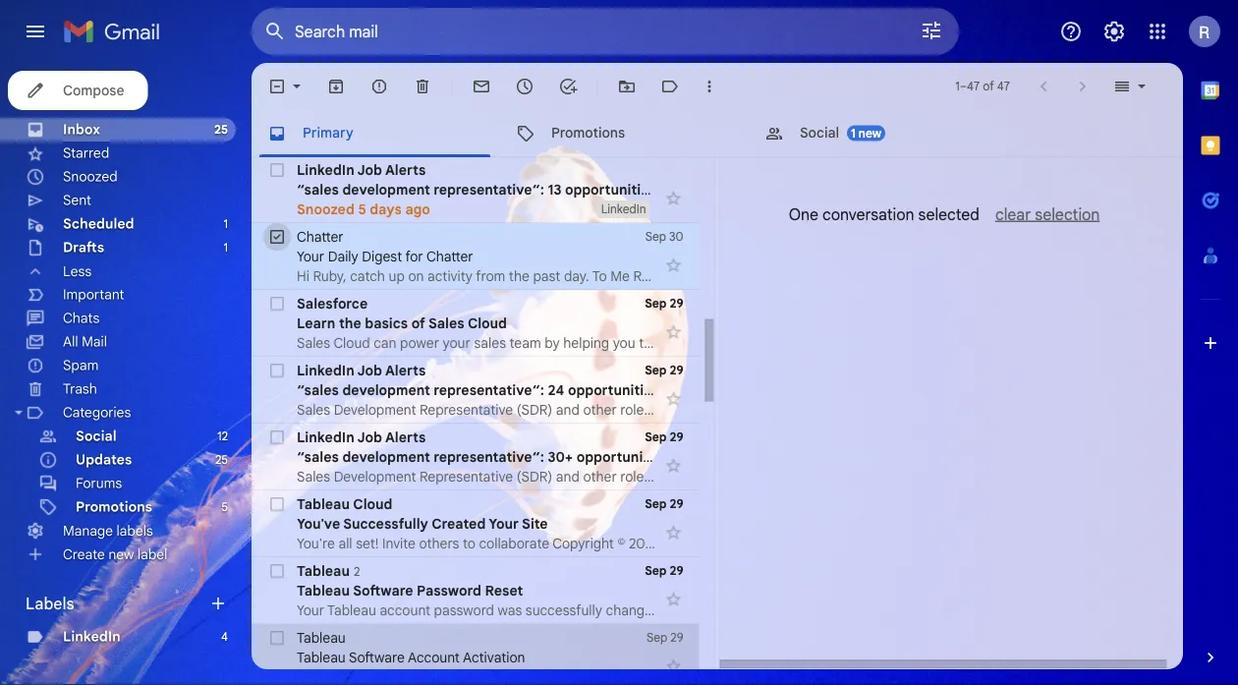 Task type: vqa. For each thing, say whether or not it's contained in the screenshot.


Task type: describe. For each thing, give the bounding box(es) containing it.
trash
[[63, 381, 97, 398]]

all
[[63, 333, 78, 351]]

row containing chatter
[[252, 223, 700, 290]]

starred
[[63, 145, 109, 162]]

you've successfully created your site link
[[297, 514, 656, 554]]

linkedin job alerts
[[297, 161, 426, 178]]

sep for tableau software account activation
[[647, 631, 668, 646]]

conversation
[[823, 205, 914, 224]]

created
[[432, 515, 486, 532]]

software for password
[[353, 582, 413, 599]]

promotions inside labels navigation
[[76, 499, 152, 516]]

roles for "sales development representative": 24 opportunities
[[621, 401, 651, 418]]

selection
[[1035, 205, 1100, 224]]

tableau software password reset
[[297, 582, 523, 599]]

5 row from the top
[[252, 424, 966, 491]]

29 for you've successfully created your site
[[670, 497, 684, 512]]

you've
[[297, 515, 340, 532]]

2
[[354, 564, 360, 579]]

create
[[63, 546, 105, 563]]

1 inside the social, one new message, tab
[[851, 126, 856, 141]]

12
[[217, 429, 228, 444]]

1 for scheduled
[[224, 217, 228, 232]]

inbox link
[[63, 121, 100, 138]]

mail
[[82, 333, 107, 351]]

scheduled link
[[63, 215, 134, 233]]

other for 24
[[583, 401, 617, 418]]

job for linkedin job alerts "sales development representative": 30+ opportunities sales development representative (sdr) and other roles are available ͏ ͏ ͏ ͏ ͏ ͏ ͏ ͏ ͏ ͏ ͏ ͏ ͏ ͏ ͏ ͏ ͏ ͏ ͏ ͏ ͏ ͏ ͏ ͏ ͏ ͏ ͏ ͏ ͏ ͏ ͏ ͏ ͏ ͏ ͏ ͏ ͏ ͏ ͏ ͏ ͏ ͏ ͏ ͏ ͏ ͏ ͏ ͏ ͏ ͏ ͏ ͏ ͏ ͏ ͏ ͏ ͏ ͏ ͏ ͏ ͏ ͏ ͏ ͏ ͏ ͏
[[357, 429, 382, 446]]

primary
[[303, 124, 354, 142]]

tableau for tableau cloud
[[297, 496, 350, 513]]

compose
[[63, 82, 124, 99]]

and for 24
[[556, 401, 580, 418]]

social inside labels navigation
[[76, 428, 117, 445]]

starred link
[[63, 145, 109, 162]]

label
[[138, 546, 167, 563]]

25 for inbox
[[214, 122, 228, 137]]

primary tab
[[252, 110, 499, 157]]

sep for your daily digest for chatter
[[646, 230, 667, 244]]

forums link
[[76, 475, 122, 492]]

tableau for tableau software account activation
[[297, 649, 346, 666]]

basics
[[365, 315, 408, 332]]

representative": for 30+
[[434, 448, 545, 466]]

4
[[221, 630, 228, 645]]

settings image
[[1103, 20, 1127, 43]]

support image
[[1060, 20, 1084, 43]]

social link
[[76, 428, 117, 445]]

learn the basics of sales cloud link
[[297, 314, 656, 353]]

1 vertical spatial chatter
[[427, 248, 474, 265]]

alerts for linkedin job alerts "sales development representative": 24 opportunities sales development representative (sdr) and other roles are available ͏ ͏ ͏ ͏ ͏ ͏ ͏ ͏ ͏ ͏ ͏ ͏ ͏ ͏ ͏ ͏ ͏ ͏ ͏ ͏ ͏ ͏ ͏ ͏ ͏ ͏ ͏ ͏ ͏ ͏ ͏ ͏ ͏ ͏ ͏ ͏ ͏ ͏ ͏ ͏ ͏ ͏ ͏ ͏ ͏ ͏ ͏ ͏ ͏ ͏ ͏ ͏ ͏ ͏ ͏ ͏ ͏ ͏ ͏ ͏ ͏ ͏ ͏ ͏ ͏ ͏
[[385, 362, 426, 379]]

linkedin job alerts "sales development representative": 24 opportunities sales development representative (sdr) and other roles are available ͏ ͏ ͏ ͏ ͏ ͏ ͏ ͏ ͏ ͏ ͏ ͏ ͏ ͏ ͏ ͏ ͏ ͏ ͏ ͏ ͏ ͏ ͏ ͏ ͏ ͏ ͏ ͏ ͏ ͏ ͏ ͏ ͏ ͏ ͏ ͏ ͏ ͏ ͏ ͏ ͏ ͏ ͏ ͏ ͏ ͏ ͏ ͏ ͏ ͏ ͏ ͏ ͏ ͏ ͏ ͏ ͏ ͏ ͏ ͏ ͏ ͏ ͏ ͏ ͏ ͏
[[297, 362, 966, 418]]

1 new
[[851, 126, 882, 141]]

snoozed inside labels navigation
[[63, 168, 118, 185]]

updates
[[76, 451, 132, 469]]

trash link
[[63, 381, 97, 398]]

Search mail text field
[[295, 22, 865, 41]]

24
[[548, 381, 565, 399]]

1 for drafts
[[224, 240, 228, 255]]

1 row from the top
[[252, 156, 700, 223]]

report spam image
[[370, 77, 389, 96]]

the
[[339, 315, 362, 332]]

row containing tableau cloud
[[252, 491, 700, 558]]

selected
[[918, 205, 980, 224]]

promotions link
[[76, 499, 152, 516]]

drafts
[[63, 239, 104, 256]]

new inside tab
[[859, 126, 882, 141]]

tableau 2
[[297, 562, 360, 579]]

5 inside labels navigation
[[222, 500, 228, 515]]

learn the basics of sales cloud
[[297, 315, 507, 332]]

1 horizontal spatial cloud
[[468, 315, 507, 332]]

main content containing one conversation selected
[[252, 63, 1184, 685]]

29 for learn the basics of sales cloud
[[670, 296, 684, 311]]

tableau for tableau 2
[[297, 562, 350, 579]]

manage labels create new label
[[63, 522, 167, 563]]

8 row from the top
[[252, 624, 700, 685]]

"sales for linkedin job alerts "sales development representative": 24 opportunities sales development representative (sdr) and other roles are available ͏ ͏ ͏ ͏ ͏ ͏ ͏ ͏ ͏ ͏ ͏ ͏ ͏ ͏ ͏ ͏ ͏ ͏ ͏ ͏ ͏ ͏ ͏ ͏ ͏ ͏ ͏ ͏ ͏ ͏ ͏ ͏ ͏ ͏ ͏ ͏ ͏ ͏ ͏ ͏ ͏ ͏ ͏ ͏ ͏ ͏ ͏ ͏ ͏ ͏ ͏ ͏ ͏ ͏ ͏ ͏ ͏ ͏ ͏ ͏ ͏ ͏ ͏ ͏ ͏ ͏
[[297, 381, 339, 399]]

7 row from the top
[[252, 558, 700, 624]]

snoozed inside "sales development representative": 13 opportunities snoozed 5 days ago
[[297, 201, 355, 218]]

available for "sales development representative": 30+ opportunities
[[678, 468, 733, 485]]

password
[[417, 582, 482, 599]]

4 row from the top
[[252, 357, 966, 424]]

digest
[[362, 248, 402, 265]]

sent link
[[63, 192, 91, 209]]

tableau for tableau
[[297, 629, 346, 646]]

successfully
[[343, 515, 429, 532]]

one
[[789, 205, 819, 224]]

sep 29 for "sales development representative": 30+ opportunities
[[645, 430, 684, 445]]

promotions inside tab
[[552, 124, 625, 142]]

alerts for linkedin job alerts
[[385, 161, 426, 178]]

linkedin job alerts "sales development representative": 30+ opportunities sales development representative (sdr) and other roles are available ͏ ͏ ͏ ͏ ͏ ͏ ͏ ͏ ͏ ͏ ͏ ͏ ͏ ͏ ͏ ͏ ͏ ͏ ͏ ͏ ͏ ͏ ͏ ͏ ͏ ͏ ͏ ͏ ͏ ͏ ͏ ͏ ͏ ͏ ͏ ͏ ͏ ͏ ͏ ͏ ͏ ͏ ͏ ͏ ͏ ͏ ͏ ͏ ͏ ͏ ͏ ͏ ͏ ͏ ͏ ͏ ͏ ͏ ͏ ͏ ͏ ͏ ͏ ͏ ͏ ͏
[[297, 429, 966, 485]]

"sales development representative": 13 opportunities snoozed 5 days ago
[[297, 181, 657, 218]]

reset
[[485, 582, 523, 599]]

linkedin up sep 30
[[601, 202, 646, 217]]

manage
[[63, 522, 113, 540]]

scheduled
[[63, 215, 134, 233]]

your daily digest for chatter
[[297, 248, 474, 265]]

sent
[[63, 192, 91, 209]]

sep 29 for tableau software account activation
[[647, 631, 684, 646]]

labels
[[117, 522, 153, 540]]

chats link
[[63, 310, 100, 327]]

less button
[[0, 260, 236, 283]]

inbox
[[63, 121, 100, 138]]

clear
[[995, 205, 1031, 224]]

1 vertical spatial cloud
[[353, 496, 393, 513]]

29 for tableau software password reset
[[670, 564, 684, 579]]

manage labels link
[[63, 522, 153, 540]]

compose button
[[8, 71, 148, 110]]

development for linkedin job alerts "sales development representative": 30+ opportunities sales development representative (sdr) and other roles are available ͏ ͏ ͏ ͏ ͏ ͏ ͏ ͏ ͏ ͏ ͏ ͏ ͏ ͏ ͏ ͏ ͏ ͏ ͏ ͏ ͏ ͏ ͏ ͏ ͏ ͏ ͏ ͏ ͏ ͏ ͏ ͏ ͏ ͏ ͏ ͏ ͏ ͏ ͏ ͏ ͏ ͏ ͏ ͏ ͏ ͏ ͏ ͏ ͏ ͏ ͏ ͏ ͏ ͏ ͏ ͏ ͏ ͏ ͏ ͏ ͏ ͏ ͏ ͏ ͏ ͏
[[343, 448, 430, 466]]

software for account
[[349, 649, 405, 666]]

development inside "sales development representative": 13 opportunities snoozed 5 days ago
[[343, 181, 430, 198]]

tableau software password reset link
[[297, 581, 656, 620]]

one conversation selected
[[789, 205, 980, 224]]

development for linkedin job alerts "sales development representative": 24 opportunities sales development representative (sdr) and other roles are available ͏ ͏ ͏ ͏ ͏ ͏ ͏ ͏ ͏ ͏ ͏ ͏ ͏ ͏ ͏ ͏ ͏ ͏ ͏ ͏ ͏ ͏ ͏ ͏ ͏ ͏ ͏ ͏ ͏ ͏ ͏ ͏ ͏ ͏ ͏ ͏ ͏ ͏ ͏ ͏ ͏ ͏ ͏ ͏ ͏ ͏ ͏ ͏ ͏ ͏ ͏ ͏ ͏ ͏ ͏ ͏ ͏ ͏ ͏ ͏ ͏ ͏ ͏ ͏ ͏ ͏
[[334, 401, 416, 418]]



Task type: locate. For each thing, give the bounding box(es) containing it.
3 alerts from the top
[[385, 429, 426, 446]]

2 vertical spatial development
[[343, 448, 430, 466]]

alerts down learn the basics of sales cloud
[[385, 362, 426, 379]]

alerts inside linkedin job alerts "sales development representative": 30+ opportunities sales development representative (sdr) and other roles are available ͏ ͏ ͏ ͏ ͏ ͏ ͏ ͏ ͏ ͏ ͏ ͏ ͏ ͏ ͏ ͏ ͏ ͏ ͏ ͏ ͏ ͏ ͏ ͏ ͏ ͏ ͏ ͏ ͏ ͏ ͏ ͏ ͏ ͏ ͏ ͏ ͏ ͏ ͏ ͏ ͏ ͏ ͏ ͏ ͏ ͏ ͏ ͏ ͏ ͏ ͏ ͏ ͏ ͏ ͏ ͏ ͏ ͏ ͏ ͏ ͏ ͏ ͏ ͏ ͏ ͏
[[385, 429, 426, 446]]

sales inside linkedin job alerts "sales development representative": 30+ opportunities sales development representative (sdr) and other roles are available ͏ ͏ ͏ ͏ ͏ ͏ ͏ ͏ ͏ ͏ ͏ ͏ ͏ ͏ ͏ ͏ ͏ ͏ ͏ ͏ ͏ ͏ ͏ ͏ ͏ ͏ ͏ ͏ ͏ ͏ ͏ ͏ ͏ ͏ ͏ ͏ ͏ ͏ ͏ ͏ ͏ ͏ ͏ ͏ ͏ ͏ ͏ ͏ ͏ ͏ ͏ ͏ ͏ ͏ ͏ ͏ ͏ ͏ ͏ ͏ ͏ ͏ ͏ ͏ ͏ ͏
[[297, 468, 330, 485]]

sales down learn
[[297, 401, 330, 418]]

1 alerts from the top
[[385, 161, 426, 178]]

sales for linkedin job alerts "sales development representative": 24 opportunities sales development representative (sdr) and other roles are available ͏ ͏ ͏ ͏ ͏ ͏ ͏ ͏ ͏ ͏ ͏ ͏ ͏ ͏ ͏ ͏ ͏ ͏ ͏ ͏ ͏ ͏ ͏ ͏ ͏ ͏ ͏ ͏ ͏ ͏ ͏ ͏ ͏ ͏ ͏ ͏ ͏ ͏ ͏ ͏ ͏ ͏ ͏ ͏ ͏ ͏ ͏ ͏ ͏ ͏ ͏ ͏ ͏ ͏ ͏ ͏ ͏ ͏ ͏ ͏ ͏ ͏ ͏ ͏ ͏ ͏
[[297, 401, 330, 418]]

available inside linkedin job alerts "sales development representative": 24 opportunities sales development representative (sdr) and other roles are available ͏ ͏ ͏ ͏ ͏ ͏ ͏ ͏ ͏ ͏ ͏ ͏ ͏ ͏ ͏ ͏ ͏ ͏ ͏ ͏ ͏ ͏ ͏ ͏ ͏ ͏ ͏ ͏ ͏ ͏ ͏ ͏ ͏ ͏ ͏ ͏ ͏ ͏ ͏ ͏ ͏ ͏ ͏ ͏ ͏ ͏ ͏ ͏ ͏ ͏ ͏ ͏ ͏ ͏ ͏ ͏ ͏ ͏ ͏ ͏ ͏ ͏ ͏ ͏ ͏ ͏
[[678, 401, 733, 418]]

roles
[[621, 401, 651, 418], [621, 468, 651, 485]]

and inside linkedin job alerts "sales development representative": 24 opportunities sales development representative (sdr) and other roles are available ͏ ͏ ͏ ͏ ͏ ͏ ͏ ͏ ͏ ͏ ͏ ͏ ͏ ͏ ͏ ͏ ͏ ͏ ͏ ͏ ͏ ͏ ͏ ͏ ͏ ͏ ͏ ͏ ͏ ͏ ͏ ͏ ͏ ͏ ͏ ͏ ͏ ͏ ͏ ͏ ͏ ͏ ͏ ͏ ͏ ͏ ͏ ͏ ͏ ͏ ͏ ͏ ͏ ͏ ͏ ͏ ͏ ͏ ͏ ͏ ͏ ͏ ͏ ͏ ͏ ͏
[[556, 401, 580, 418]]

None checkbox
[[267, 77, 287, 96], [267, 227, 287, 247], [267, 361, 287, 381], [267, 495, 287, 514], [267, 561, 287, 581], [267, 77, 287, 96], [267, 227, 287, 247], [267, 361, 287, 381], [267, 495, 287, 514], [267, 561, 287, 581]]

representative": inside "sales development representative": 13 opportunities snoozed 5 days ago
[[434, 181, 545, 198]]

linkedin inside labels navigation
[[63, 628, 121, 646]]

0 horizontal spatial cloud
[[353, 496, 393, 513]]

1 are from the top
[[655, 401, 675, 418]]

promotions down add to tasks icon
[[552, 124, 625, 142]]

(sdr)
[[517, 401, 553, 418], [517, 468, 553, 485]]

chats
[[63, 310, 100, 327]]

1 vertical spatial other
[[583, 468, 617, 485]]

opportunities inside linkedin job alerts "sales development representative": 30+ opportunities sales development representative (sdr) and other roles are available ͏ ͏ ͏ ͏ ͏ ͏ ͏ ͏ ͏ ͏ ͏ ͏ ͏ ͏ ͏ ͏ ͏ ͏ ͏ ͏ ͏ ͏ ͏ ͏ ͏ ͏ ͏ ͏ ͏ ͏ ͏ ͏ ͏ ͏ ͏ ͏ ͏ ͏ ͏ ͏ ͏ ͏ ͏ ͏ ͏ ͏ ͏ ͏ ͏ ͏ ͏ ͏ ͏ ͏ ͏ ͏ ͏ ͏ ͏ ͏ ͏ ͏ ͏ ͏ ͏ ͏
[[577, 448, 668, 466]]

2 development from the top
[[334, 468, 416, 485]]

sep for you've successfully created your site
[[645, 497, 667, 512]]

are for "sales development representative": 30+ opportunities
[[655, 468, 675, 485]]

software down 2
[[353, 582, 413, 599]]

are inside linkedin job alerts "sales development representative": 30+ opportunities sales development representative (sdr) and other roles are available ͏ ͏ ͏ ͏ ͏ ͏ ͏ ͏ ͏ ͏ ͏ ͏ ͏ ͏ ͏ ͏ ͏ ͏ ͏ ͏ ͏ ͏ ͏ ͏ ͏ ͏ ͏ ͏ ͏ ͏ ͏ ͏ ͏ ͏ ͏ ͏ ͏ ͏ ͏ ͏ ͏ ͏ ͏ ͏ ͏ ͏ ͏ ͏ ͏ ͏ ͏ ͏ ͏ ͏ ͏ ͏ ͏ ͏ ͏ ͏ ͏ ͏ ͏ ͏ ͏ ͏
[[655, 468, 675, 485]]

ago
[[406, 201, 430, 218]]

1 horizontal spatial your
[[489, 515, 519, 532]]

13
[[548, 181, 562, 198]]

1 vertical spatial new
[[108, 546, 134, 563]]

sep for "sales development representative": 30+ opportunities
[[645, 430, 667, 445]]

3 tableau from the top
[[297, 582, 350, 599]]

2 vertical spatial representative":
[[434, 448, 545, 466]]

1 horizontal spatial promotions
[[552, 124, 625, 142]]

important link
[[63, 286, 124, 303]]

linkedin down labels heading
[[63, 628, 121, 646]]

1 development from the top
[[343, 181, 430, 198]]

5 down the 12
[[222, 500, 228, 515]]

2 are from the top
[[655, 468, 675, 485]]

1 vertical spatial available
[[678, 468, 733, 485]]

(sdr) inside linkedin job alerts "sales development representative": 24 opportunities sales development representative (sdr) and other roles are available ͏ ͏ ͏ ͏ ͏ ͏ ͏ ͏ ͏ ͏ ͏ ͏ ͏ ͏ ͏ ͏ ͏ ͏ ͏ ͏ ͏ ͏ ͏ ͏ ͏ ͏ ͏ ͏ ͏ ͏ ͏ ͏ ͏ ͏ ͏ ͏ ͏ ͏ ͏ ͏ ͏ ͏ ͏ ͏ ͏ ͏ ͏ ͏ ͏ ͏ ͏ ͏ ͏ ͏ ͏ ͏ ͏ ͏ ͏ ͏ ͏ ͏ ͏ ͏ ͏ ͏
[[517, 401, 553, 418]]

other down linkedin job alerts "sales development representative": 24 opportunities sales development representative (sdr) and other roles are available ͏ ͏ ͏ ͏ ͏ ͏ ͏ ͏ ͏ ͏ ͏ ͏ ͏ ͏ ͏ ͏ ͏ ͏ ͏ ͏ ͏ ͏ ͏ ͏ ͏ ͏ ͏ ͏ ͏ ͏ ͏ ͏ ͏ ͏ ͏ ͏ ͏ ͏ ͏ ͏ ͏ ͏ ͏ ͏ ͏ ͏ ͏ ͏ ͏ ͏ ͏ ͏ ͏ ͏ ͏ ͏ ͏ ͏ ͏ ͏ ͏ ͏ ͏ ͏ ͏ ͏
[[583, 468, 617, 485]]

job
[[357, 161, 382, 178], [357, 362, 382, 379], [357, 429, 382, 446]]

job inside linkedin job alerts "sales development representative": 24 opportunities sales development representative (sdr) and other roles are available ͏ ͏ ͏ ͏ ͏ ͏ ͏ ͏ ͏ ͏ ͏ ͏ ͏ ͏ ͏ ͏ ͏ ͏ ͏ ͏ ͏ ͏ ͏ ͏ ͏ ͏ ͏ ͏ ͏ ͏ ͏ ͏ ͏ ͏ ͏ ͏ ͏ ͏ ͏ ͏ ͏ ͏ ͏ ͏ ͏ ͏ ͏ ͏ ͏ ͏ ͏ ͏ ͏ ͏ ͏ ͏ ͏ ͏ ͏ ͏ ͏ ͏ ͏ ͏ ͏ ͏
[[357, 362, 382, 379]]

2 roles from the top
[[621, 468, 651, 485]]

row up password
[[252, 491, 700, 558]]

development up tableau cloud
[[343, 448, 430, 466]]

drafts link
[[63, 239, 104, 256]]

roles for "sales development representative": 30+ opportunities
[[621, 468, 651, 485]]

0 vertical spatial promotions
[[552, 124, 625, 142]]

representative": for 24
[[434, 381, 545, 399]]

site
[[522, 515, 548, 532]]

new up conversation
[[859, 126, 882, 141]]

1 vertical spatial 1
[[224, 217, 228, 232]]

1 vertical spatial software
[[349, 649, 405, 666]]

your
[[297, 248, 325, 265], [489, 515, 519, 532]]

(sdr) for 24
[[517, 401, 553, 418]]

development up tableau cloud
[[334, 468, 416, 485]]

linkedin up tableau cloud
[[297, 429, 355, 446]]

daily
[[328, 248, 359, 265]]

tableau cloud
[[297, 496, 393, 513]]

available inside linkedin job alerts "sales development representative": 30+ opportunities sales development representative (sdr) and other roles are available ͏ ͏ ͏ ͏ ͏ ͏ ͏ ͏ ͏ ͏ ͏ ͏ ͏ ͏ ͏ ͏ ͏ ͏ ͏ ͏ ͏ ͏ ͏ ͏ ͏ ͏ ͏ ͏ ͏ ͏ ͏ ͏ ͏ ͏ ͏ ͏ ͏ ͏ ͏ ͏ ͏ ͏ ͏ ͏ ͏ ͏ ͏ ͏ ͏ ͏ ͏ ͏ ͏ ͏ ͏ ͏ ͏ ͏ ͏ ͏ ͏ ͏ ͏ ͏ ͏ ͏
[[678, 468, 733, 485]]

1 vertical spatial are
[[655, 468, 675, 485]]

"sales down learn
[[297, 381, 339, 399]]

linkedin inside linkedin job alerts "sales development representative": 30+ opportunities sales development representative (sdr) and other roles are available ͏ ͏ ͏ ͏ ͏ ͏ ͏ ͏ ͏ ͏ ͏ ͏ ͏ ͏ ͏ ͏ ͏ ͏ ͏ ͏ ͏ ͏ ͏ ͏ ͏ ͏ ͏ ͏ ͏ ͏ ͏ ͏ ͏ ͏ ͏ ͏ ͏ ͏ ͏ ͏ ͏ ͏ ͏ ͏ ͏ ͏ ͏ ͏ ͏ ͏ ͏ ͏ ͏ ͏ ͏ ͏ ͏ ͏ ͏ ͏ ͏ ͏ ͏ ͏ ͏ ͏
[[297, 429, 355, 446]]

opportunities right 13
[[565, 181, 657, 198]]

1 and from the top
[[556, 401, 580, 418]]

0 vertical spatial cloud
[[468, 315, 507, 332]]

(sdr) inside linkedin job alerts "sales development representative": 30+ opportunities sales development representative (sdr) and other roles are available ͏ ͏ ͏ ͏ ͏ ͏ ͏ ͏ ͏ ͏ ͏ ͏ ͏ ͏ ͏ ͏ ͏ ͏ ͏ ͏ ͏ ͏ ͏ ͏ ͏ ͏ ͏ ͏ ͏ ͏ ͏ ͏ ͏ ͏ ͏ ͏ ͏ ͏ ͏ ͏ ͏ ͏ ͏ ͏ ͏ ͏ ͏ ͏ ͏ ͏ ͏ ͏ ͏ ͏ ͏ ͏ ͏ ͏ ͏ ͏ ͏ ͏ ͏ ͏ ͏ ͏
[[517, 468, 553, 485]]

row down "sales development representative": 13 opportunities snoozed 5 days ago
[[252, 223, 700, 290]]

development
[[343, 181, 430, 198], [343, 381, 430, 399], [343, 448, 430, 466]]

"sales inside linkedin job alerts "sales development representative": 24 opportunities sales development representative (sdr) and other roles are available ͏ ͏ ͏ ͏ ͏ ͏ ͏ ͏ ͏ ͏ ͏ ͏ ͏ ͏ ͏ ͏ ͏ ͏ ͏ ͏ ͏ ͏ ͏ ͏ ͏ ͏ ͏ ͏ ͏ ͏ ͏ ͏ ͏ ͏ ͏ ͏ ͏ ͏ ͏ ͏ ͏ ͏ ͏ ͏ ͏ ͏ ͏ ͏ ͏ ͏ ͏ ͏ ͏ ͏ ͏ ͏ ͏ ͏ ͏ ͏ ͏ ͏ ͏ ͏ ͏ ͏
[[297, 381, 339, 399]]

2 job from the top
[[357, 362, 382, 379]]

development inside linkedin job alerts "sales development representative": 30+ opportunities sales development representative (sdr) and other roles are available ͏ ͏ ͏ ͏ ͏ ͏ ͏ ͏ ͏ ͏ ͏ ͏ ͏ ͏ ͏ ͏ ͏ ͏ ͏ ͏ ͏ ͏ ͏ ͏ ͏ ͏ ͏ ͏ ͏ ͏ ͏ ͏ ͏ ͏ ͏ ͏ ͏ ͏ ͏ ͏ ͏ ͏ ͏ ͏ ͏ ͏ ͏ ͏ ͏ ͏ ͏ ͏ ͏ ͏ ͏ ͏ ͏ ͏ ͏ ͏ ͏ ͏ ͏ ͏ ͏ ͏
[[343, 448, 430, 466]]

are
[[655, 401, 675, 418], [655, 468, 675, 485]]

0 vertical spatial sales
[[429, 315, 465, 332]]

add to tasks image
[[558, 77, 578, 96]]

0 vertical spatial 1
[[851, 126, 856, 141]]

row up linkedin job alerts "sales development representative": 30+ opportunities sales development representative (sdr) and other roles are available ͏ ͏ ͏ ͏ ͏ ͏ ͏ ͏ ͏ ͏ ͏ ͏ ͏ ͏ ͏ ͏ ͏ ͏ ͏ ͏ ͏ ͏ ͏ ͏ ͏ ͏ ͏ ͏ ͏ ͏ ͏ ͏ ͏ ͏ ͏ ͏ ͏ ͏ ͏ ͏ ͏ ͏ ͏ ͏ ͏ ͏ ͏ ͏ ͏ ͏ ͏ ͏ ͏ ͏ ͏ ͏ ͏ ͏ ͏ ͏ ͏ ͏ ͏ ͏ ͏ ͏
[[252, 357, 966, 424]]

0 vertical spatial development
[[343, 181, 430, 198]]

0 vertical spatial and
[[556, 401, 580, 418]]

1 representative from the top
[[420, 401, 513, 418]]

1 available from the top
[[678, 401, 733, 418]]

activation
[[463, 649, 526, 666]]

updates link
[[76, 451, 132, 469]]

30
[[670, 230, 684, 244]]

2 vertical spatial 1
[[224, 240, 228, 255]]

sep 30
[[646, 230, 684, 244]]

0 vertical spatial available
[[678, 401, 733, 418]]

1 horizontal spatial 5
[[358, 201, 366, 218]]

representative up created
[[420, 468, 513, 485]]

1 vertical spatial roles
[[621, 468, 651, 485]]

new down manage labels link at bottom left
[[108, 546, 134, 563]]

categories link
[[63, 404, 131, 421]]

linkedin down the primary
[[297, 161, 355, 178]]

for
[[406, 248, 423, 265]]

2 representative": from the top
[[434, 381, 545, 399]]

available
[[678, 401, 733, 418], [678, 468, 733, 485]]

1 vertical spatial development
[[343, 381, 430, 399]]

are for "sales development representative": 24 opportunities
[[655, 401, 675, 418]]

3 development from the top
[[343, 448, 430, 466]]

roles down linkedin job alerts "sales development representative": 24 opportunities sales development representative (sdr) and other roles are available ͏ ͏ ͏ ͏ ͏ ͏ ͏ ͏ ͏ ͏ ͏ ͏ ͏ ͏ ͏ ͏ ͏ ͏ ͏ ͏ ͏ ͏ ͏ ͏ ͏ ͏ ͏ ͏ ͏ ͏ ͏ ͏ ͏ ͏ ͏ ͏ ͏ ͏ ͏ ͏ ͏ ͏ ͏ ͏ ͏ ͏ ͏ ͏ ͏ ͏ ͏ ͏ ͏ ͏ ͏ ͏ ͏ ͏ ͏ ͏ ͏ ͏ ͏ ͏ ͏ ͏
[[621, 468, 651, 485]]

representative
[[420, 401, 513, 418], [420, 468, 513, 485]]

3 representative": from the top
[[434, 448, 545, 466]]

5
[[358, 201, 366, 218], [222, 500, 228, 515]]

row down tableau software password reset link
[[252, 624, 700, 685]]

1 other from the top
[[583, 401, 617, 418]]

sep for "sales development representative": 24 opportunities
[[645, 363, 667, 378]]

your left site
[[489, 515, 519, 532]]

your daily digest for chatter link
[[297, 247, 656, 286]]

development
[[334, 401, 416, 418], [334, 468, 416, 485]]

job inside linkedin job alerts "sales development representative": 30+ opportunities sales development representative (sdr) and other roles are available ͏ ͏ ͏ ͏ ͏ ͏ ͏ ͏ ͏ ͏ ͏ ͏ ͏ ͏ ͏ ͏ ͏ ͏ ͏ ͏ ͏ ͏ ͏ ͏ ͏ ͏ ͏ ͏ ͏ ͏ ͏ ͏ ͏ ͏ ͏ ͏ ͏ ͏ ͏ ͏ ͏ ͏ ͏ ͏ ͏ ͏ ͏ ͏ ͏ ͏ ͏ ͏ ͏ ͏ ͏ ͏ ͏ ͏ ͏ ͏ ͏ ͏ ͏ ͏ ͏ ͏
[[357, 429, 382, 446]]

representative for 30+
[[420, 468, 513, 485]]

2 available from the top
[[678, 468, 733, 485]]

software inside tableau software password reset link
[[353, 582, 413, 599]]

development down basics
[[334, 401, 416, 418]]

1 horizontal spatial new
[[859, 126, 882, 141]]

(sdr) for 30+
[[517, 468, 553, 485]]

tableau software account activation
[[297, 649, 526, 666]]

promotions
[[552, 124, 625, 142], [76, 499, 152, 516]]

job up tableau cloud
[[357, 429, 382, 446]]

development up days
[[343, 181, 430, 198]]

1 vertical spatial promotions
[[76, 499, 152, 516]]

important
[[63, 286, 124, 303]]

and
[[556, 401, 580, 418], [556, 468, 580, 485]]

clear selection link
[[980, 205, 1100, 224]]

1 vertical spatial "sales
[[297, 381, 339, 399]]

alerts inside linkedin job alerts "sales development representative": 24 opportunities sales development representative (sdr) and other roles are available ͏ ͏ ͏ ͏ ͏ ͏ ͏ ͏ ͏ ͏ ͏ ͏ ͏ ͏ ͏ ͏ ͏ ͏ ͏ ͏ ͏ ͏ ͏ ͏ ͏ ͏ ͏ ͏ ͏ ͏ ͏ ͏ ͏ ͏ ͏ ͏ ͏ ͏ ͏ ͏ ͏ ͏ ͏ ͏ ͏ ͏ ͏ ͏ ͏ ͏ ͏ ͏ ͏ ͏ ͏ ͏ ͏ ͏ ͏ ͏ ͏ ͏ ͏ ͏ ͏ ͏
[[385, 362, 426, 379]]

2 (sdr) from the top
[[517, 468, 553, 485]]

4 tableau from the top
[[297, 629, 346, 646]]

0 vertical spatial 5
[[358, 201, 366, 218]]

3 "sales from the top
[[297, 448, 339, 466]]

days
[[370, 201, 402, 218]]

representative inside linkedin job alerts "sales development representative": 30+ opportunities sales development representative (sdr) and other roles are available ͏ ͏ ͏ ͏ ͏ ͏ ͏ ͏ ͏ ͏ ͏ ͏ ͏ ͏ ͏ ͏ ͏ ͏ ͏ ͏ ͏ ͏ ͏ ͏ ͏ ͏ ͏ ͏ ͏ ͏ ͏ ͏ ͏ ͏ ͏ ͏ ͏ ͏ ͏ ͏ ͏ ͏ ͏ ͏ ͏ ͏ ͏ ͏ ͏ ͏ ͏ ͏ ͏ ͏ ͏ ͏ ͏ ͏ ͏ ͏ ͏ ͏ ͏ ͏ ͏ ͏
[[420, 468, 513, 485]]

1 vertical spatial 5
[[222, 500, 228, 515]]

development inside linkedin job alerts "sales development representative": 30+ opportunities sales development representative (sdr) and other roles are available ͏ ͏ ͏ ͏ ͏ ͏ ͏ ͏ ͏ ͏ ͏ ͏ ͏ ͏ ͏ ͏ ͏ ͏ ͏ ͏ ͏ ͏ ͏ ͏ ͏ ͏ ͏ ͏ ͏ ͏ ͏ ͏ ͏ ͏ ͏ ͏ ͏ ͏ ͏ ͏ ͏ ͏ ͏ ͏ ͏ ͏ ͏ ͏ ͏ ͏ ͏ ͏ ͏ ͏ ͏ ͏ ͏ ͏ ͏ ͏ ͏ ͏ ͏ ͏ ͏ ͏
[[334, 468, 416, 485]]

0 horizontal spatial 5
[[222, 500, 228, 515]]

roles inside linkedin job alerts "sales development representative": 30+ opportunities sales development representative (sdr) and other roles are available ͏ ͏ ͏ ͏ ͏ ͏ ͏ ͏ ͏ ͏ ͏ ͏ ͏ ͏ ͏ ͏ ͏ ͏ ͏ ͏ ͏ ͏ ͏ ͏ ͏ ͏ ͏ ͏ ͏ ͏ ͏ ͏ ͏ ͏ ͏ ͏ ͏ ͏ ͏ ͏ ͏ ͏ ͏ ͏ ͏ ͏ ͏ ͏ ͏ ͏ ͏ ͏ ͏ ͏ ͏ ͏ ͏ ͏ ͏ ͏ ͏ ͏ ͏ ͏ ͏ ͏
[[621, 468, 651, 485]]

are up linkedin job alerts "sales development representative": 30+ opportunities sales development representative (sdr) and other roles are available ͏ ͏ ͏ ͏ ͏ ͏ ͏ ͏ ͏ ͏ ͏ ͏ ͏ ͏ ͏ ͏ ͏ ͏ ͏ ͏ ͏ ͏ ͏ ͏ ͏ ͏ ͏ ͏ ͏ ͏ ͏ ͏ ͏ ͏ ͏ ͏ ͏ ͏ ͏ ͏ ͏ ͏ ͏ ͏ ͏ ͏ ͏ ͏ ͏ ͏ ͏ ͏ ͏ ͏ ͏ ͏ ͏ ͏ ͏ ͏ ͏ ͏ ͏ ͏ ͏ ͏
[[655, 401, 675, 418]]

1 vertical spatial alerts
[[385, 362, 426, 379]]

1
[[851, 126, 856, 141], [224, 217, 228, 232], [224, 240, 228, 255]]

all mail link
[[63, 333, 107, 351]]

1 horizontal spatial social
[[800, 124, 840, 142]]

representative": left 30+
[[434, 448, 545, 466]]

2 other from the top
[[583, 468, 617, 485]]

sep 29 for tableau software password reset
[[645, 564, 684, 579]]

representative for 24
[[420, 401, 513, 418]]

of
[[412, 315, 425, 332]]

and for 30+
[[556, 468, 580, 485]]

you've successfully created your site
[[297, 515, 548, 532]]

1 vertical spatial social
[[76, 428, 117, 445]]

salesforce
[[297, 295, 368, 312]]

archive image
[[326, 77, 346, 96]]

alerts for linkedin job alerts "sales development representative": 30+ opportunities sales development representative (sdr) and other roles are available ͏ ͏ ͏ ͏ ͏ ͏ ͏ ͏ ͏ ͏ ͏ ͏ ͏ ͏ ͏ ͏ ͏ ͏ ͏ ͏ ͏ ͏ ͏ ͏ ͏ ͏ ͏ ͏ ͏ ͏ ͏ ͏ ͏ ͏ ͏ ͏ ͏ ͏ ͏ ͏ ͏ ͏ ͏ ͏ ͏ ͏ ͏ ͏ ͏ ͏ ͏ ͏ ͏ ͏ ͏ ͏ ͏ ͏ ͏ ͏ ͏ ͏ ͏ ͏ ͏ ͏
[[385, 429, 426, 446]]

sep 29 for "sales development representative": 24 opportunities
[[645, 363, 684, 378]]

1 representative": from the top
[[434, 181, 545, 198]]

0 vertical spatial chatter
[[297, 228, 344, 245]]

other inside linkedin job alerts "sales development representative": 24 opportunities sales development representative (sdr) and other roles are available ͏ ͏ ͏ ͏ ͏ ͏ ͏ ͏ ͏ ͏ ͏ ͏ ͏ ͏ ͏ ͏ ͏ ͏ ͏ ͏ ͏ ͏ ͏ ͏ ͏ ͏ ͏ ͏ ͏ ͏ ͏ ͏ ͏ ͏ ͏ ͏ ͏ ͏ ͏ ͏ ͏ ͏ ͏ ͏ ͏ ͏ ͏ ͏ ͏ ͏ ͏ ͏ ͏ ͏ ͏ ͏ ͏ ͏ ͏ ͏ ͏ ͏ ͏ ͏ ͏ ͏
[[583, 401, 617, 418]]

sep for tableau software password reset
[[645, 564, 667, 579]]

tab list
[[1184, 63, 1239, 615], [252, 110, 1184, 157]]

None search field
[[252, 8, 960, 55]]

None checkbox
[[267, 160, 287, 180], [267, 294, 287, 314], [267, 428, 287, 447], [267, 628, 287, 648], [267, 160, 287, 180], [267, 294, 287, 314], [267, 428, 287, 447], [267, 628, 287, 648]]

1 roles from the top
[[621, 401, 651, 418]]

social inside tab
[[800, 124, 840, 142]]

(sdr) down 30+
[[517, 468, 553, 485]]

0 vertical spatial representative
[[420, 401, 513, 418]]

opportunities for 24
[[568, 381, 660, 399]]

0 horizontal spatial chatter
[[297, 228, 344, 245]]

opportunities inside "sales development representative": 13 opportunities snoozed 5 days ago
[[565, 181, 657, 198]]

sales inside linkedin job alerts "sales development representative": 24 opportunities sales development representative (sdr) and other roles are available ͏ ͏ ͏ ͏ ͏ ͏ ͏ ͏ ͏ ͏ ͏ ͏ ͏ ͏ ͏ ͏ ͏ ͏ ͏ ͏ ͏ ͏ ͏ ͏ ͏ ͏ ͏ ͏ ͏ ͏ ͏ ͏ ͏ ͏ ͏ ͏ ͏ ͏ ͏ ͏ ͏ ͏ ͏ ͏ ͏ ͏ ͏ ͏ ͏ ͏ ͏ ͏ ͏ ͏ ͏ ͏ ͏ ͏ ͏ ͏ ͏ ͏ ͏ ͏ ͏ ͏
[[297, 401, 330, 418]]

opportunities right 24
[[568, 381, 660, 399]]

2 alerts from the top
[[385, 362, 426, 379]]

are inside linkedin job alerts "sales development representative": 24 opportunities sales development representative (sdr) and other roles are available ͏ ͏ ͏ ͏ ͏ ͏ ͏ ͏ ͏ ͏ ͏ ͏ ͏ ͏ ͏ ͏ ͏ ͏ ͏ ͏ ͏ ͏ ͏ ͏ ͏ ͏ ͏ ͏ ͏ ͏ ͏ ͏ ͏ ͏ ͏ ͏ ͏ ͏ ͏ ͏ ͏ ͏ ͏ ͏ ͏ ͏ ͏ ͏ ͏ ͏ ͏ ͏ ͏ ͏ ͏ ͏ ͏ ͏ ͏ ͏ ͏ ͏ ͏ ͏ ͏ ͏
[[655, 401, 675, 418]]

other inside linkedin job alerts "sales development representative": 30+ opportunities sales development representative (sdr) and other roles are available ͏ ͏ ͏ ͏ ͏ ͏ ͏ ͏ ͏ ͏ ͏ ͏ ͏ ͏ ͏ ͏ ͏ ͏ ͏ ͏ ͏ ͏ ͏ ͏ ͏ ͏ ͏ ͏ ͏ ͏ ͏ ͏ ͏ ͏ ͏ ͏ ͏ ͏ ͏ ͏ ͏ ͏ ͏ ͏ ͏ ͏ ͏ ͏ ͏ ͏ ͏ ͏ ͏ ͏ ͏ ͏ ͏ ͏ ͏ ͏ ͏ ͏ ͏ ͏ ͏ ͏
[[583, 468, 617, 485]]

0 vertical spatial your
[[297, 248, 325, 265]]

gmail image
[[63, 12, 170, 51]]

opportunities for 30+
[[577, 448, 668, 466]]

job for linkedin job alerts "sales development representative": 24 opportunities sales development representative (sdr) and other roles are available ͏ ͏ ͏ ͏ ͏ ͏ ͏ ͏ ͏ ͏ ͏ ͏ ͏ ͏ ͏ ͏ ͏ ͏ ͏ ͏ ͏ ͏ ͏ ͏ ͏ ͏ ͏ ͏ ͏ ͏ ͏ ͏ ͏ ͏ ͏ ͏ ͏ ͏ ͏ ͏ ͏ ͏ ͏ ͏ ͏ ͏ ͏ ͏ ͏ ͏ ͏ ͏ ͏ ͏ ͏ ͏ ͏ ͏ ͏ ͏ ͏ ͏ ͏ ͏ ͏ ͏
[[357, 362, 382, 379]]

representative inside linkedin job alerts "sales development representative": 24 opportunities sales development representative (sdr) and other roles are available ͏ ͏ ͏ ͏ ͏ ͏ ͏ ͏ ͏ ͏ ͏ ͏ ͏ ͏ ͏ ͏ ͏ ͏ ͏ ͏ ͏ ͏ ͏ ͏ ͏ ͏ ͏ ͏ ͏ ͏ ͏ ͏ ͏ ͏ ͏ ͏ ͏ ͏ ͏ ͏ ͏ ͏ ͏ ͏ ͏ ͏ ͏ ͏ ͏ ͏ ͏ ͏ ͏ ͏ ͏ ͏ ͏ ͏ ͏ ͏ ͏ ͏ ͏ ͏ ͏ ͏
[[420, 401, 513, 418]]

your left daily on the left top
[[297, 248, 325, 265]]

main content
[[252, 63, 1184, 685]]

software
[[353, 582, 413, 599], [349, 649, 405, 666]]

"sales up tableau cloud
[[297, 448, 339, 466]]

representative":
[[434, 181, 545, 198], [434, 381, 545, 399], [434, 448, 545, 466]]

social
[[800, 124, 840, 142], [76, 428, 117, 445]]

cloud down your daily digest for chatter link
[[468, 315, 507, 332]]

spam
[[63, 357, 99, 374]]

5 tableau from the top
[[297, 649, 346, 666]]

0 vertical spatial are
[[655, 401, 675, 418]]

1 vertical spatial representative
[[420, 468, 513, 485]]

2 vertical spatial job
[[357, 429, 382, 446]]

0 horizontal spatial social
[[76, 428, 117, 445]]

2 vertical spatial alerts
[[385, 429, 426, 446]]

sales for linkedin job alerts "sales development representative": 30+ opportunities sales development representative (sdr) and other roles are available ͏ ͏ ͏ ͏ ͏ ͏ ͏ ͏ ͏ ͏ ͏ ͏ ͏ ͏ ͏ ͏ ͏ ͏ ͏ ͏ ͏ ͏ ͏ ͏ ͏ ͏ ͏ ͏ ͏ ͏ ͏ ͏ ͏ ͏ ͏ ͏ ͏ ͏ ͏ ͏ ͏ ͏ ͏ ͏ ͏ ͏ ͏ ͏ ͏ ͏ ͏ ͏ ͏ ͏ ͏ ͏ ͏ ͏ ͏ ͏ ͏ ͏ ͏ ͏ ͏ ͏
[[297, 468, 330, 485]]

chatter right for
[[427, 248, 474, 265]]

new inside manage labels create new label
[[108, 546, 134, 563]]

cloud up successfully
[[353, 496, 393, 513]]

2 vertical spatial opportunities
[[577, 448, 668, 466]]

categories
[[63, 404, 131, 421]]

advanced search options image
[[912, 11, 952, 50]]

opportunities
[[565, 181, 657, 198], [568, 381, 660, 399], [577, 448, 668, 466]]

main menu image
[[24, 20, 47, 43]]

sep
[[646, 230, 667, 244], [645, 296, 667, 311], [645, 363, 667, 378], [645, 430, 667, 445], [645, 497, 667, 512], [645, 564, 667, 579], [647, 631, 668, 646]]

development for linkedin job alerts "sales development representative": 24 opportunities sales development representative (sdr) and other roles are available ͏ ͏ ͏ ͏ ͏ ͏ ͏ ͏ ͏ ͏ ͏ ͏ ͏ ͏ ͏ ͏ ͏ ͏ ͏ ͏ ͏ ͏ ͏ ͏ ͏ ͏ ͏ ͏ ͏ ͏ ͏ ͏ ͏ ͏ ͏ ͏ ͏ ͏ ͏ ͏ ͏ ͏ ͏ ͏ ͏ ͏ ͏ ͏ ͏ ͏ ͏ ͏ ͏ ͏ ͏ ͏ ͏ ͏ ͏ ͏ ͏ ͏ ͏ ͏ ͏ ͏
[[343, 381, 430, 399]]

development for linkedin job alerts "sales development representative": 30+ opportunities sales development representative (sdr) and other roles are available ͏ ͏ ͏ ͏ ͏ ͏ ͏ ͏ ͏ ͏ ͏ ͏ ͏ ͏ ͏ ͏ ͏ ͏ ͏ ͏ ͏ ͏ ͏ ͏ ͏ ͏ ͏ ͏ ͏ ͏ ͏ ͏ ͏ ͏ ͏ ͏ ͏ ͏ ͏ ͏ ͏ ͏ ͏ ͏ ͏ ͏ ͏ ͏ ͏ ͏ ͏ ͏ ͏ ͏ ͏ ͏ ͏ ͏ ͏ ͏ ͏ ͏ ͏ ͏ ͏ ͏
[[334, 468, 416, 485]]

representative": down learn the basics of sales cloud link
[[434, 381, 545, 399]]

labels
[[26, 594, 74, 614]]

͏
[[733, 401, 737, 418], [737, 401, 740, 418], [740, 401, 744, 418], [744, 401, 747, 418], [747, 401, 751, 418], [751, 401, 754, 418], [754, 401, 758, 418], [758, 401, 761, 418], [761, 401, 765, 418], [765, 401, 768, 418], [768, 401, 772, 418], [772, 401, 775, 418], [775, 401, 779, 418], [779, 401, 782, 418], [782, 401, 786, 418], [786, 401, 789, 418], [789, 401, 793, 418], [793, 401, 796, 418], [796, 401, 800, 418], [800, 401, 804, 418], [804, 401, 807, 418], [807, 401, 811, 418], [811, 401, 814, 418], [814, 401, 818, 418], [818, 401, 821, 418], [821, 401, 825, 418], [825, 401, 828, 418], [828, 401, 832, 418], [832, 401, 835, 418], [835, 401, 839, 418], [839, 401, 842, 418], [842, 401, 846, 418], [846, 401, 849, 418], [849, 401, 853, 418], [853, 401, 856, 418], [856, 401, 860, 418], [860, 401, 863, 418], [863, 401, 867, 418], [867, 401, 870, 418], [870, 401, 874, 418], [874, 401, 878, 418], [878, 401, 881, 418], [881, 401, 885, 418], [885, 401, 888, 418], [888, 401, 892, 418], [892, 401, 895, 418], [895, 401, 899, 418], [899, 401, 902, 418], [902, 401, 906, 418], [906, 401, 909, 418], [909, 401, 913, 418], [913, 401, 916, 418], [916, 401, 920, 418], [920, 401, 923, 418], [923, 401, 927, 418], [927, 401, 930, 418], [930, 401, 934, 418], [934, 401, 937, 418], [937, 401, 941, 418], [941, 401, 944, 418], [944, 401, 948, 418], [948, 401, 952, 418], [952, 401, 955, 418], [955, 401, 959, 418], [959, 401, 962, 418], [962, 401, 966, 418], [733, 468, 737, 485], [737, 468, 740, 485], [740, 468, 744, 485], [744, 468, 747, 485], [747, 468, 751, 485], [751, 468, 754, 485], [754, 468, 758, 485], [758, 468, 761, 485], [761, 468, 765, 485], [765, 468, 768, 485], [768, 468, 772, 485], [772, 468, 775, 485], [775, 468, 779, 485], [779, 468, 782, 485], [782, 468, 786, 485], [786, 468, 789, 485], [789, 468, 793, 485], [793, 468, 796, 485], [796, 468, 800, 485], [800, 468, 804, 485], [804, 468, 807, 485], [807, 468, 811, 485], [811, 468, 814, 485], [814, 468, 818, 485], [818, 468, 821, 485], [821, 468, 825, 485], [825, 468, 828, 485], [828, 468, 832, 485], [832, 468, 835, 485], [835, 468, 839, 485], [839, 468, 842, 485], [842, 468, 846, 485], [846, 468, 849, 485], [849, 468, 853, 485], [853, 468, 856, 485], [856, 468, 860, 485], [860, 468, 863, 485], [863, 468, 867, 485], [867, 468, 870, 485], [870, 468, 874, 485], [874, 468, 878, 485], [878, 468, 881, 485], [881, 468, 885, 485], [885, 468, 888, 485], [888, 468, 892, 485], [892, 468, 895, 485], [895, 468, 899, 485], [899, 468, 902, 485], [902, 468, 906, 485], [906, 468, 909, 485], [909, 468, 913, 485], [913, 468, 916, 485], [916, 468, 920, 485], [920, 468, 923, 485], [923, 468, 927, 485], [927, 468, 930, 485], [930, 468, 934, 485], [934, 468, 937, 485], [937, 468, 941, 485], [941, 468, 944, 485], [944, 468, 948, 485], [948, 468, 952, 485], [952, 468, 955, 485], [955, 468, 959, 485], [959, 468, 962, 485], [962, 468, 966, 485]]

"sales for linkedin job alerts "sales development representative": 30+ opportunities sales development representative (sdr) and other roles are available ͏ ͏ ͏ ͏ ͏ ͏ ͏ ͏ ͏ ͏ ͏ ͏ ͏ ͏ ͏ ͏ ͏ ͏ ͏ ͏ ͏ ͏ ͏ ͏ ͏ ͏ ͏ ͏ ͏ ͏ ͏ ͏ ͏ ͏ ͏ ͏ ͏ ͏ ͏ ͏ ͏ ͏ ͏ ͏ ͏ ͏ ͏ ͏ ͏ ͏ ͏ ͏ ͏ ͏ ͏ ͏ ͏ ͏ ͏ ͏ ͏ ͏ ͏ ͏ ͏ ͏
[[297, 448, 339, 466]]

less
[[63, 263, 92, 280]]

row down your daily digest for chatter link
[[252, 290, 700, 357]]

alerts up you've successfully created your site
[[385, 429, 426, 446]]

other up linkedin job alerts "sales development representative": 30+ opportunities sales development representative (sdr) and other roles are available ͏ ͏ ͏ ͏ ͏ ͏ ͏ ͏ ͏ ͏ ͏ ͏ ͏ ͏ ͏ ͏ ͏ ͏ ͏ ͏ ͏ ͏ ͏ ͏ ͏ ͏ ͏ ͏ ͏ ͏ ͏ ͏ ͏ ͏ ͏ ͏ ͏ ͏ ͏ ͏ ͏ ͏ ͏ ͏ ͏ ͏ ͏ ͏ ͏ ͏ ͏ ͏ ͏ ͏ ͏ ͏ ͏ ͏ ͏ ͏ ͏ ͏ ͏ ͏ ͏ ͏
[[583, 401, 617, 418]]

1 vertical spatial job
[[357, 362, 382, 379]]

row
[[252, 156, 700, 223], [252, 223, 700, 290], [252, 290, 700, 357], [252, 357, 966, 424], [252, 424, 966, 491], [252, 491, 700, 558], [252, 558, 700, 624], [252, 624, 700, 685]]

learn
[[297, 315, 336, 332]]

29 for tableau software account activation
[[671, 631, 684, 646]]

2 representative from the top
[[420, 468, 513, 485]]

alerts up ago
[[385, 161, 426, 178]]

1 horizontal spatial snoozed
[[297, 201, 355, 218]]

spam link
[[63, 357, 99, 374]]

"sales inside "sales development representative": 13 opportunities snoozed 5 days ago
[[297, 181, 339, 198]]

0 vertical spatial "sales
[[297, 181, 339, 198]]

chatter up daily on the left top
[[297, 228, 344, 245]]

0 vertical spatial social
[[800, 124, 840, 142]]

1 job from the top
[[357, 161, 382, 178]]

25 for updates
[[215, 453, 228, 468]]

linkedin link
[[63, 628, 121, 646]]

(sdr) down 24
[[517, 401, 553, 418]]

1 tableau from the top
[[297, 496, 350, 513]]

2 "sales from the top
[[297, 381, 339, 399]]

row down linkedin job alerts "sales development representative": 24 opportunities sales development representative (sdr) and other roles are available ͏ ͏ ͏ ͏ ͏ ͏ ͏ ͏ ͏ ͏ ͏ ͏ ͏ ͏ ͏ ͏ ͏ ͏ ͏ ͏ ͏ ͏ ͏ ͏ ͏ ͏ ͏ ͏ ͏ ͏ ͏ ͏ ͏ ͏ ͏ ͏ ͏ ͏ ͏ ͏ ͏ ͏ ͏ ͏ ͏ ͏ ͏ ͏ ͏ ͏ ͏ ͏ ͏ ͏ ͏ ͏ ͏ ͏ ͏ ͏ ͏ ͏ ͏ ͏ ͏ ͏
[[252, 424, 966, 491]]

6 row from the top
[[252, 491, 700, 558]]

account
[[408, 649, 460, 666]]

representative": inside linkedin job alerts "sales development representative": 24 opportunities sales development representative (sdr) and other roles are available ͏ ͏ ͏ ͏ ͏ ͏ ͏ ͏ ͏ ͏ ͏ ͏ ͏ ͏ ͏ ͏ ͏ ͏ ͏ ͏ ͏ ͏ ͏ ͏ ͏ ͏ ͏ ͏ ͏ ͏ ͏ ͏ ͏ ͏ ͏ ͏ ͏ ͏ ͏ ͏ ͏ ͏ ͏ ͏ ͏ ͏ ͏ ͏ ͏ ͏ ͏ ͏ ͏ ͏ ͏ ͏ ͏ ͏ ͏ ͏ ͏ ͏ ͏ ͏ ͏ ͏
[[434, 381, 545, 399]]

0 vertical spatial roles
[[621, 401, 651, 418]]

5 inside "sales development representative": 13 opportunities snoozed 5 days ago
[[358, 201, 366, 218]]

"sales down linkedin job alerts
[[297, 181, 339, 198]]

sales
[[429, 315, 465, 332], [297, 401, 330, 418], [297, 468, 330, 485]]

social left the 1 new
[[800, 124, 840, 142]]

sep 29 for you've successfully created your site
[[645, 497, 684, 512]]

are down linkedin job alerts "sales development representative": 24 opportunities sales development representative (sdr) and other roles are available ͏ ͏ ͏ ͏ ͏ ͏ ͏ ͏ ͏ ͏ ͏ ͏ ͏ ͏ ͏ ͏ ͏ ͏ ͏ ͏ ͏ ͏ ͏ ͏ ͏ ͏ ͏ ͏ ͏ ͏ ͏ ͏ ͏ ͏ ͏ ͏ ͏ ͏ ͏ ͏ ͏ ͏ ͏ ͏ ͏ ͏ ͏ ͏ ͏ ͏ ͏ ͏ ͏ ͏ ͏ ͏ ͏ ͏ ͏ ͏ ͏ ͏ ͏ ͏ ͏ ͏
[[655, 468, 675, 485]]

29 for "sales development representative": 30+ opportunities
[[670, 430, 684, 445]]

linkedin down learn
[[297, 362, 355, 379]]

0 horizontal spatial snoozed
[[63, 168, 118, 185]]

0 vertical spatial development
[[334, 401, 416, 418]]

representative": left 13
[[434, 181, 545, 198]]

25
[[214, 122, 228, 137], [215, 453, 228, 468]]

labels heading
[[26, 594, 208, 614]]

search mail image
[[258, 14, 293, 49]]

and down 24
[[556, 401, 580, 418]]

snoozed up daily on the left top
[[297, 201, 355, 218]]

5 left days
[[358, 201, 366, 218]]

snoozed down starred on the top left
[[63, 168, 118, 185]]

sep 29 for learn the basics of sales cloud
[[645, 296, 684, 311]]

and inside linkedin job alerts "sales development representative": 30+ opportunities sales development representative (sdr) and other roles are available ͏ ͏ ͏ ͏ ͏ ͏ ͏ ͏ ͏ ͏ ͏ ͏ ͏ ͏ ͏ ͏ ͏ ͏ ͏ ͏ ͏ ͏ ͏ ͏ ͏ ͏ ͏ ͏ ͏ ͏ ͏ ͏ ͏ ͏ ͏ ͏ ͏ ͏ ͏ ͏ ͏ ͏ ͏ ͏ ͏ ͏ ͏ ͏ ͏ ͏ ͏ ͏ ͏ ͏ ͏ ͏ ͏ ͏ ͏ ͏ ͏ ͏ ͏ ͏ ͏ ͏
[[556, 468, 580, 485]]

social, one new message, tab
[[749, 110, 997, 157]]

1 horizontal spatial chatter
[[427, 248, 474, 265]]

snooze image
[[515, 77, 535, 96]]

0 vertical spatial alerts
[[385, 161, 426, 178]]

sep for learn the basics of sales cloud
[[645, 296, 667, 311]]

delete image
[[413, 77, 433, 96]]

promotions up manage labels link at bottom left
[[76, 499, 152, 516]]

sep 29
[[645, 296, 684, 311], [645, 363, 684, 378], [645, 430, 684, 445], [645, 497, 684, 512], [645, 564, 684, 579], [647, 631, 684, 646]]

opportunities inside linkedin job alerts "sales development representative": 24 opportunities sales development representative (sdr) and other roles are available ͏ ͏ ͏ ͏ ͏ ͏ ͏ ͏ ͏ ͏ ͏ ͏ ͏ ͏ ͏ ͏ ͏ ͏ ͏ ͏ ͏ ͏ ͏ ͏ ͏ ͏ ͏ ͏ ͏ ͏ ͏ ͏ ͏ ͏ ͏ ͏ ͏ ͏ ͏ ͏ ͏ ͏ ͏ ͏ ͏ ͏ ͏ ͏ ͏ ͏ ͏ ͏ ͏ ͏ ͏ ͏ ͏ ͏ ͏ ͏ ͏ ͏ ͏ ͏ ͏ ͏
[[568, 381, 660, 399]]

3 job from the top
[[357, 429, 382, 446]]

job down primary tab
[[357, 161, 382, 178]]

2 vertical spatial sales
[[297, 468, 330, 485]]

other for 30+
[[583, 468, 617, 485]]

1 development from the top
[[334, 401, 416, 418]]

0 vertical spatial (sdr)
[[517, 401, 553, 418]]

all mail
[[63, 333, 107, 351]]

0 vertical spatial opportunities
[[565, 181, 657, 198]]

1 vertical spatial opportunities
[[568, 381, 660, 399]]

1 vertical spatial snoozed
[[297, 201, 355, 218]]

development inside linkedin job alerts "sales development representative": 24 opportunities sales development representative (sdr) and other roles are available ͏ ͏ ͏ ͏ ͏ ͏ ͏ ͏ ͏ ͏ ͏ ͏ ͏ ͏ ͏ ͏ ͏ ͏ ͏ ͏ ͏ ͏ ͏ ͏ ͏ ͏ ͏ ͏ ͏ ͏ ͏ ͏ ͏ ͏ ͏ ͏ ͏ ͏ ͏ ͏ ͏ ͏ ͏ ͏ ͏ ͏ ͏ ͏ ͏ ͏ ͏ ͏ ͏ ͏ ͏ ͏ ͏ ͏ ͏ ͏ ͏ ͏ ͏ ͏ ͏ ͏
[[334, 401, 416, 418]]

2 vertical spatial "sales
[[297, 448, 339, 466]]

2 and from the top
[[556, 468, 580, 485]]

30+
[[548, 448, 573, 466]]

snoozed link
[[63, 168, 118, 185]]

sales right of
[[429, 315, 465, 332]]

snoozed
[[63, 168, 118, 185], [297, 201, 355, 218]]

row down you've successfully created your site link
[[252, 558, 700, 624]]

1 vertical spatial (sdr)
[[517, 468, 553, 485]]

job down basics
[[357, 362, 382, 379]]

labels navigation
[[0, 63, 252, 685]]

cloud
[[468, 315, 507, 332], [353, 496, 393, 513]]

1 (sdr) from the top
[[517, 401, 553, 418]]

1 "sales from the top
[[297, 181, 339, 198]]

software left 'account'
[[349, 649, 405, 666]]

tableau for tableau software password reset
[[297, 582, 350, 599]]

roles up linkedin job alerts "sales development representative": 30+ opportunities sales development representative (sdr) and other roles are available ͏ ͏ ͏ ͏ ͏ ͏ ͏ ͏ ͏ ͏ ͏ ͏ ͏ ͏ ͏ ͏ ͏ ͏ ͏ ͏ ͏ ͏ ͏ ͏ ͏ ͏ ͏ ͏ ͏ ͏ ͏ ͏ ͏ ͏ ͏ ͏ ͏ ͏ ͏ ͏ ͏ ͏ ͏ ͏ ͏ ͏ ͏ ͏ ͏ ͏ ͏ ͏ ͏ ͏ ͏ ͏ ͏ ͏ ͏ ͏ ͏ ͏ ͏ ͏ ͏ ͏
[[621, 401, 651, 418]]

0 horizontal spatial promotions
[[76, 499, 152, 516]]

1 vertical spatial your
[[489, 515, 519, 532]]

tab list containing primary
[[252, 110, 1184, 157]]

row containing salesforce
[[252, 290, 700, 357]]

0 vertical spatial job
[[357, 161, 382, 178]]

0 vertical spatial snoozed
[[63, 168, 118, 185]]

"sales inside linkedin job alerts "sales development representative": 30+ opportunities sales development representative (sdr) and other roles are available ͏ ͏ ͏ ͏ ͏ ͏ ͏ ͏ ͏ ͏ ͏ ͏ ͏ ͏ ͏ ͏ ͏ ͏ ͏ ͏ ͏ ͏ ͏ ͏ ͏ ͏ ͏ ͏ ͏ ͏ ͏ ͏ ͏ ͏ ͏ ͏ ͏ ͏ ͏ ͏ ͏ ͏ ͏ ͏ ͏ ͏ ͏ ͏ ͏ ͏ ͏ ͏ ͏ ͏ ͏ ͏ ͏ ͏ ͏ ͏ ͏ ͏ ͏ ͏ ͏ ͏
[[297, 448, 339, 466]]

tableau software account activation link
[[297, 648, 656, 685]]

clear selection
[[995, 205, 1100, 224]]

1 vertical spatial representative":
[[434, 381, 545, 399]]

available for "sales development representative": 24 opportunities
[[678, 401, 733, 418]]

2 row from the top
[[252, 223, 700, 290]]

chatter
[[297, 228, 344, 245], [427, 248, 474, 265]]

3 row from the top
[[252, 290, 700, 357]]

social down categories 'link'
[[76, 428, 117, 445]]

0 horizontal spatial your
[[297, 248, 325, 265]]

row up your daily digest for chatter link
[[252, 156, 700, 223]]

job for linkedin job alerts
[[357, 161, 382, 178]]

1 vertical spatial sales
[[297, 401, 330, 418]]

forums
[[76, 475, 122, 492]]

0 vertical spatial 25
[[214, 122, 228, 137]]

and down 30+
[[556, 468, 580, 485]]

"sales
[[297, 181, 339, 198], [297, 381, 339, 399], [297, 448, 339, 466]]

representative down learn the basics of sales cloud link
[[420, 401, 513, 418]]

promotions tab
[[500, 110, 748, 157]]

representative": inside linkedin job alerts "sales development representative": 30+ opportunities sales development representative (sdr) and other roles are available ͏ ͏ ͏ ͏ ͏ ͏ ͏ ͏ ͏ ͏ ͏ ͏ ͏ ͏ ͏ ͏ ͏ ͏ ͏ ͏ ͏ ͏ ͏ ͏ ͏ ͏ ͏ ͏ ͏ ͏ ͏ ͏ ͏ ͏ ͏ ͏ ͏ ͏ ͏ ͏ ͏ ͏ ͏ ͏ ͏ ͏ ͏ ͏ ͏ ͏ ͏ ͏ ͏ ͏ ͏ ͏ ͏ ͏ ͏ ͏ ͏ ͏ ͏ ͏ ͏ ͏
[[434, 448, 545, 466]]

0 horizontal spatial new
[[108, 546, 134, 563]]

1 vertical spatial and
[[556, 468, 580, 485]]

linkedin
[[297, 161, 355, 178], [601, 202, 646, 217], [297, 362, 355, 379], [297, 429, 355, 446], [63, 628, 121, 646]]

1 vertical spatial development
[[334, 468, 416, 485]]

software inside tableau software account activation link
[[349, 649, 405, 666]]

development inside linkedin job alerts "sales development representative": 24 opportunities sales development representative (sdr) and other roles are available ͏ ͏ ͏ ͏ ͏ ͏ ͏ ͏ ͏ ͏ ͏ ͏ ͏ ͏ ͏ ͏ ͏ ͏ ͏ ͏ ͏ ͏ ͏ ͏ ͏ ͏ ͏ ͏ ͏ ͏ ͏ ͏ ͏ ͏ ͏ ͏ ͏ ͏ ͏ ͏ ͏ ͏ ͏ ͏ ͏ ͏ ͏ ͏ ͏ ͏ ͏ ͏ ͏ ͏ ͏ ͏ ͏ ͏ ͏ ͏ ͏ ͏ ͏ ͏ ͏ ͏
[[343, 381, 430, 399]]

linkedin inside linkedin job alerts "sales development representative": 24 opportunities sales development representative (sdr) and other roles are available ͏ ͏ ͏ ͏ ͏ ͏ ͏ ͏ ͏ ͏ ͏ ͏ ͏ ͏ ͏ ͏ ͏ ͏ ͏ ͏ ͏ ͏ ͏ ͏ ͏ ͏ ͏ ͏ ͏ ͏ ͏ ͏ ͏ ͏ ͏ ͏ ͏ ͏ ͏ ͏ ͏ ͏ ͏ ͏ ͏ ͏ ͏ ͏ ͏ ͏ ͏ ͏ ͏ ͏ ͏ ͏ ͏ ͏ ͏ ͏ ͏ ͏ ͏ ͏ ͏ ͏
[[297, 362, 355, 379]]

0 vertical spatial new
[[859, 126, 882, 141]]

2 development from the top
[[343, 381, 430, 399]]

roles inside linkedin job alerts "sales development representative": 24 opportunities sales development representative (sdr) and other roles are available ͏ ͏ ͏ ͏ ͏ ͏ ͏ ͏ ͏ ͏ ͏ ͏ ͏ ͏ ͏ ͏ ͏ ͏ ͏ ͏ ͏ ͏ ͏ ͏ ͏ ͏ ͏ ͏ ͏ ͏ ͏ ͏ ͏ ͏ ͏ ͏ ͏ ͏ ͏ ͏ ͏ ͏ ͏ ͏ ͏ ͏ ͏ ͏ ͏ ͏ ͏ ͏ ͏ ͏ ͏ ͏ ͏ ͏ ͏ ͏ ͏ ͏ ͏ ͏ ͏ ͏
[[621, 401, 651, 418]]

development down basics
[[343, 381, 430, 399]]

sales up tableau cloud
[[297, 468, 330, 485]]

toggle split pane mode image
[[1113, 77, 1133, 96]]

mark as unread image
[[472, 77, 492, 96]]

1 vertical spatial 25
[[215, 453, 228, 468]]

create new label link
[[63, 546, 167, 563]]

0 vertical spatial representative":
[[434, 181, 545, 198]]

0 vertical spatial other
[[583, 401, 617, 418]]

2 tableau from the top
[[297, 562, 350, 579]]

opportunities right 30+
[[577, 448, 668, 466]]

29 for "sales development representative": 24 opportunities
[[670, 363, 684, 378]]

0 vertical spatial software
[[353, 582, 413, 599]]



